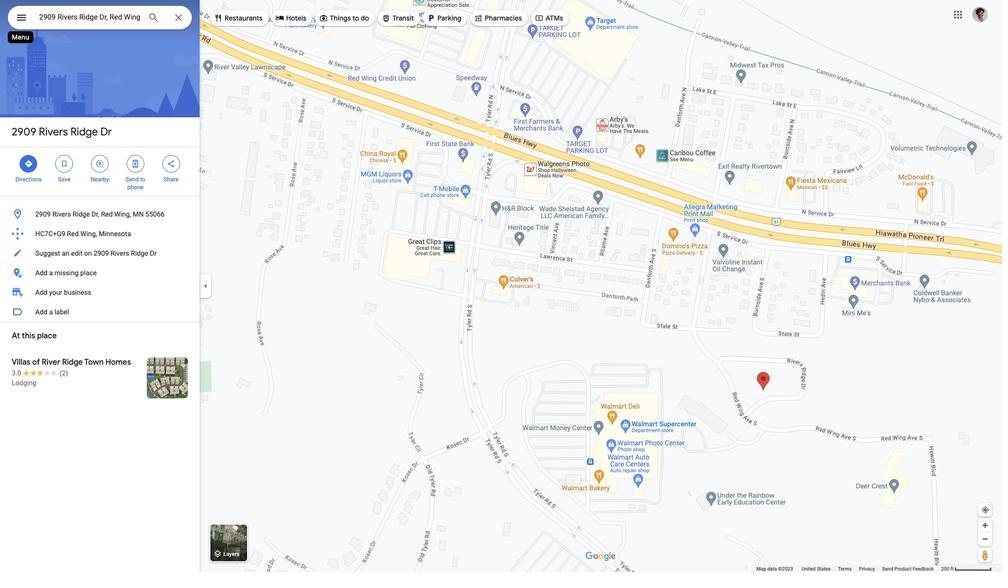 Task type: describe. For each thing, give the bounding box(es) containing it.
dr,
[[92, 210, 99, 218]]

parking
[[437, 14, 461, 23]]

rivers inside button
[[111, 250, 129, 257]]

privacy button
[[859, 566, 875, 572]]

2909 rivers ridge dr main content
[[0, 0, 200, 572]]

place inside button
[[80, 269, 97, 277]]

layers
[[223, 552, 239, 558]]

at
[[12, 331, 20, 341]]

 hotels
[[275, 13, 306, 23]]

add your business link
[[0, 283, 200, 302]]

ridge inside button
[[131, 250, 148, 257]]

add a label button
[[0, 302, 200, 322]]


[[382, 13, 391, 23]]

google account: tariq douglas  
(tariq.douglas@adept.ai) image
[[972, 7, 988, 22]]

 transit
[[382, 13, 414, 23]]


[[474, 13, 483, 23]]

add for add a label
[[35, 308, 47, 316]]

pharmacies
[[485, 14, 522, 23]]

2909 for 2909 rivers ridge dr
[[12, 125, 36, 139]]

ft
[[951, 567, 954, 572]]

this
[[22, 331, 35, 341]]


[[60, 159, 69, 169]]

add for add a missing place
[[35, 269, 47, 277]]

directions
[[15, 176, 42, 183]]

2909 Rivers Ridge Dr, Red Wing, MN 55066 field
[[8, 6, 192, 29]]


[[24, 159, 33, 169]]

a for label
[[49, 308, 53, 316]]

add a label
[[35, 308, 69, 316]]

2909 rivers ridge dr
[[12, 125, 112, 139]]

0 vertical spatial dr
[[100, 125, 112, 139]]

google maps element
[[0, 0, 1002, 572]]

edit
[[71, 250, 82, 257]]

river
[[42, 358, 60, 367]]

feedback
[[913, 567, 934, 572]]

privacy
[[859, 567, 875, 572]]

hc7c+g9 red wing, minnesota
[[35, 230, 131, 238]]


[[214, 13, 223, 23]]

save
[[58, 176, 70, 183]]

3.0 stars 2 reviews image
[[12, 368, 68, 378]]


[[131, 159, 140, 169]]

dr inside button
[[150, 250, 157, 257]]

 search field
[[8, 6, 192, 31]]

to inside  things to do
[[352, 14, 359, 23]]

share
[[164, 176, 179, 183]]

wing, inside button
[[114, 210, 131, 218]]

phone
[[127, 184, 144, 191]]

do
[[361, 14, 369, 23]]

town
[[84, 358, 104, 367]]

2909 inside button
[[94, 250, 109, 257]]

data
[[767, 567, 777, 572]]

at this place
[[12, 331, 57, 341]]

minnesota
[[99, 230, 131, 238]]

©2023
[[778, 567, 793, 572]]

0 horizontal spatial place
[[37, 331, 57, 341]]

transit
[[393, 14, 414, 23]]

send for send product feedback
[[882, 567, 893, 572]]

add your business
[[35, 289, 91, 297]]

55066
[[145, 210, 165, 218]]

footer inside google maps element
[[756, 566, 941, 572]]

homes
[[105, 358, 131, 367]]

map
[[756, 567, 766, 572]]

 atms
[[535, 13, 563, 23]]


[[427, 13, 436, 23]]


[[535, 13, 544, 23]]

(2)
[[59, 369, 68, 377]]

to inside send to phone
[[140, 176, 145, 183]]

label
[[55, 308, 69, 316]]

send for send to phone
[[126, 176, 139, 183]]

send product feedback
[[882, 567, 934, 572]]

states
[[817, 567, 831, 572]]

villas
[[12, 358, 30, 367]]


[[167, 159, 175, 169]]

zoom in image
[[982, 522, 989, 529]]

hc7c+g9 red wing, minnesota button
[[0, 224, 200, 244]]

none field inside 2909 rivers ridge dr, red wing, mn 55066 field
[[39, 11, 140, 23]]

product
[[894, 567, 912, 572]]

missing
[[55, 269, 79, 277]]



Task type: vqa. For each thing, say whether or not it's contained in the screenshot.


Task type: locate. For each thing, give the bounding box(es) containing it.
add left label
[[35, 308, 47, 316]]

ridge up  on the top of the page
[[70, 125, 98, 139]]

collapse side panel image
[[200, 281, 211, 292]]

 restaurants
[[214, 13, 263, 23]]

1 vertical spatial place
[[37, 331, 57, 341]]

mn
[[133, 210, 144, 218]]

rivers for 2909 rivers ridge dr
[[39, 125, 68, 139]]

your
[[49, 289, 62, 297]]

200
[[941, 567, 949, 572]]

1 vertical spatial rivers
[[52, 210, 71, 218]]

add a missing place
[[35, 269, 97, 277]]

2909 rivers ridge dr, red wing, mn 55066
[[35, 210, 165, 218]]

0 vertical spatial add
[[35, 269, 47, 277]]

ridge
[[70, 125, 98, 139], [73, 210, 90, 218], [131, 250, 148, 257], [62, 358, 83, 367]]

add for add your business
[[35, 289, 47, 297]]

send product feedback button
[[882, 566, 934, 572]]


[[275, 13, 284, 23]]

0 horizontal spatial send
[[126, 176, 139, 183]]

hc7c+g9
[[35, 230, 65, 238]]

0 vertical spatial place
[[80, 269, 97, 277]]

a left missing
[[49, 269, 53, 277]]

an
[[62, 250, 69, 257]]

 button
[[8, 6, 35, 31]]

2909
[[12, 125, 36, 139], [35, 210, 51, 218], [94, 250, 109, 257]]

footer containing map data ©2023
[[756, 566, 941, 572]]

things
[[330, 14, 351, 23]]

1 a from the top
[[49, 269, 53, 277]]

show your location image
[[981, 506, 990, 515]]

0 vertical spatial rivers
[[39, 125, 68, 139]]

of
[[32, 358, 40, 367]]

 pharmacies
[[474, 13, 522, 23]]

add a missing place button
[[0, 263, 200, 283]]

0 vertical spatial red
[[101, 210, 113, 218]]

rivers for 2909 rivers ridge dr, red wing, mn 55066
[[52, 210, 71, 218]]

rivers down minnesota
[[111, 250, 129, 257]]

1 vertical spatial a
[[49, 308, 53, 316]]

red inside hc7c+g9 red wing, minnesota button
[[67, 230, 79, 238]]

place
[[80, 269, 97, 277], [37, 331, 57, 341]]

1 vertical spatial red
[[67, 230, 79, 238]]

2 a from the top
[[49, 308, 53, 316]]

 things to do
[[319, 13, 369, 23]]

red inside 2909 rivers ridge dr, red wing, mn 55066 button
[[101, 210, 113, 218]]

0 horizontal spatial wing,
[[80, 230, 97, 238]]

ridge down minnesota
[[131, 250, 148, 257]]

suggest an edit on 2909 rivers ridge dr
[[35, 250, 157, 257]]

2909 right on
[[94, 250, 109, 257]]

1 vertical spatial wing,
[[80, 230, 97, 238]]

1 add from the top
[[35, 269, 47, 277]]

2 add from the top
[[35, 289, 47, 297]]

red up edit
[[67, 230, 79, 238]]

1 vertical spatial 2909
[[35, 210, 51, 218]]

add down suggest
[[35, 269, 47, 277]]

2909 up hc7c+g9
[[35, 210, 51, 218]]

1 horizontal spatial red
[[101, 210, 113, 218]]

200 ft
[[941, 567, 954, 572]]

1 vertical spatial dr
[[150, 250, 157, 257]]

dr down 55066
[[150, 250, 157, 257]]

send inside send product feedback button
[[882, 567, 893, 572]]

terms button
[[838, 566, 852, 572]]

zoom out image
[[982, 536, 989, 543]]

0 vertical spatial wing,
[[114, 210, 131, 218]]

send
[[126, 176, 139, 183], [882, 567, 893, 572]]

wing,
[[114, 210, 131, 218], [80, 230, 97, 238]]

add
[[35, 269, 47, 277], [35, 289, 47, 297], [35, 308, 47, 316]]

rivers
[[39, 125, 68, 139], [52, 210, 71, 218], [111, 250, 129, 257]]

rivers up hc7c+g9
[[52, 210, 71, 218]]


[[319, 13, 328, 23]]

villas of river ridge town homes
[[12, 358, 131, 367]]

2909 rivers ridge dr, red wing, mn 55066 button
[[0, 205, 200, 224]]

united states button
[[802, 566, 831, 572]]

footer
[[756, 566, 941, 572]]

1 horizontal spatial wing,
[[114, 210, 131, 218]]

1 horizontal spatial dr
[[150, 250, 157, 257]]

suggest
[[35, 250, 60, 257]]

200 ft button
[[941, 567, 992, 572]]

suggest an edit on 2909 rivers ridge dr button
[[0, 244, 200, 263]]

2 vertical spatial add
[[35, 308, 47, 316]]

3 add from the top
[[35, 308, 47, 316]]

send left product
[[882, 567, 893, 572]]

0 horizontal spatial to
[[140, 176, 145, 183]]

2909 for 2909 rivers ridge dr, red wing, mn 55066
[[35, 210, 51, 218]]

a
[[49, 269, 53, 277], [49, 308, 53, 316]]

red right dr,
[[101, 210, 113, 218]]

to left do
[[352, 14, 359, 23]]

send to phone
[[126, 176, 145, 191]]

0 horizontal spatial red
[[67, 230, 79, 238]]

terms
[[838, 567, 852, 572]]

united
[[802, 567, 816, 572]]

ridge left dr,
[[73, 210, 90, 218]]

ridge inside button
[[73, 210, 90, 218]]

united states
[[802, 567, 831, 572]]

1 vertical spatial send
[[882, 567, 893, 572]]

restaurants
[[225, 14, 263, 23]]

0 vertical spatial send
[[126, 176, 139, 183]]

place down on
[[80, 269, 97, 277]]

2 vertical spatial 2909
[[94, 250, 109, 257]]

wing, inside button
[[80, 230, 97, 238]]

hotels
[[286, 14, 306, 23]]

add left your
[[35, 289, 47, 297]]

2909 inside button
[[35, 210, 51, 218]]

dr up  on the top of the page
[[100, 125, 112, 139]]

1 horizontal spatial place
[[80, 269, 97, 277]]

2 vertical spatial rivers
[[111, 250, 129, 257]]

red
[[101, 210, 113, 218], [67, 230, 79, 238]]

nearby
[[91, 176, 109, 183]]

atms
[[546, 14, 563, 23]]

None field
[[39, 11, 140, 23]]

1 vertical spatial to
[[140, 176, 145, 183]]

lodging
[[12, 379, 36, 387]]

wing, left 'mn'
[[114, 210, 131, 218]]

ridge up (2)
[[62, 358, 83, 367]]

1 horizontal spatial send
[[882, 567, 893, 572]]

0 vertical spatial a
[[49, 269, 53, 277]]

send inside send to phone
[[126, 176, 139, 183]]

map data ©2023
[[756, 567, 794, 572]]

business
[[64, 289, 91, 297]]

to up "phone"
[[140, 176, 145, 183]]

3.0
[[12, 369, 21, 377]]

rivers up 
[[39, 125, 68, 139]]

rivers inside button
[[52, 210, 71, 218]]

2909 up 
[[12, 125, 36, 139]]

on
[[84, 250, 92, 257]]

actions for 2909 rivers ridge dr region
[[0, 147, 200, 196]]

show street view coverage image
[[978, 548, 992, 563]]

1 vertical spatial add
[[35, 289, 47, 297]]

0 vertical spatial 2909
[[12, 125, 36, 139]]

0 horizontal spatial dr
[[100, 125, 112, 139]]

 parking
[[427, 13, 461, 23]]

send up "phone"
[[126, 176, 139, 183]]

a left label
[[49, 308, 53, 316]]


[[95, 159, 104, 169]]

0 vertical spatial to
[[352, 14, 359, 23]]


[[16, 11, 27, 24]]

wing, up on
[[80, 230, 97, 238]]

place right this
[[37, 331, 57, 341]]

1 horizontal spatial to
[[352, 14, 359, 23]]

a for missing
[[49, 269, 53, 277]]

to
[[352, 14, 359, 23], [140, 176, 145, 183]]



